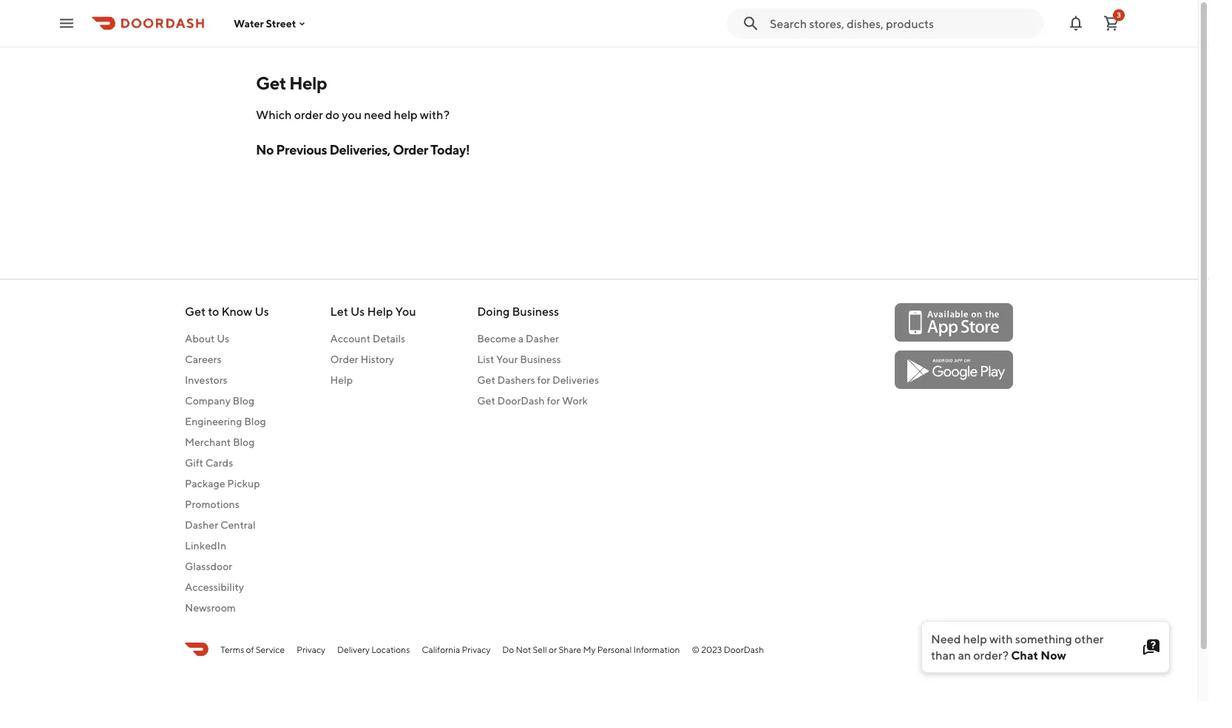 Task type: describe. For each thing, give the bounding box(es) containing it.
company
[[185, 395, 231, 407]]

engineering blog
[[185, 415, 266, 427]]

account details link
[[330, 331, 416, 346]]

no
[[256, 141, 274, 157]]

newsroom link
[[185, 601, 269, 615]]

work
[[562, 395, 588, 407]]

help inside 'link'
[[330, 374, 353, 386]]

blog for merchant blog
[[233, 436, 255, 448]]

package
[[185, 477, 225, 490]]

3
[[1117, 11, 1121, 19]]

doing
[[477, 304, 510, 318]]

need
[[931, 632, 961, 646]]

california privacy link
[[422, 643, 491, 656]]

deliveries
[[553, 374, 599, 386]]

delivery locations
[[337, 644, 410, 655]]

service
[[256, 644, 285, 655]]

than
[[931, 648, 956, 662]]

doordash on twitter image
[[969, 639, 987, 657]]

gift
[[185, 457, 203, 469]]

privacy inside "link"
[[462, 644, 491, 655]]

help inside need help with something other than an order?
[[964, 632, 987, 646]]

let us help you
[[330, 304, 416, 318]]

merchant
[[185, 436, 231, 448]]

do
[[326, 108, 340, 122]]

notification bell image
[[1067, 14, 1085, 32]]

information
[[634, 644, 680, 655]]

1 vertical spatial doordash
[[724, 644, 764, 655]]

which
[[256, 108, 292, 122]]

for for dashers
[[537, 374, 551, 386]]

merchant blog link
[[185, 435, 269, 450]]

cards
[[205, 457, 233, 469]]

now
[[1041, 648, 1067, 662]]

of
[[246, 644, 254, 655]]

my
[[583, 644, 596, 655]]

become a dasher link
[[477, 331, 599, 346]]

do not sell or share my personal information
[[503, 644, 680, 655]]

1 horizontal spatial dasher
[[526, 332, 559, 345]]

doordash inside get doordash for work link
[[497, 395, 545, 407]]

delivery
[[337, 644, 370, 655]]

need help with something other than an order?
[[931, 632, 1104, 662]]

or
[[549, 644, 557, 655]]

you
[[395, 304, 416, 318]]

investors
[[185, 374, 228, 386]]

1 vertical spatial dasher
[[185, 519, 218, 531]]

get dashers for deliveries link
[[477, 373, 599, 388]]

doordash on instagram image
[[996, 639, 1013, 657]]

you
[[342, 108, 362, 122]]

1 privacy from the left
[[297, 644, 325, 655]]

order?
[[974, 648, 1009, 662]]

locations
[[371, 644, 410, 655]]

get doordash for work link
[[477, 393, 599, 408]]

1 horizontal spatial us
[[255, 304, 269, 318]]

get dashers for deliveries
[[477, 374, 599, 386]]

0 horizontal spatial help
[[394, 108, 418, 122]]

business inside 'link'
[[520, 353, 561, 365]]

engineering blog link
[[185, 414, 269, 429]]

promotions
[[185, 498, 240, 510]]

become a dasher
[[477, 332, 559, 345]]

0 vertical spatial business
[[512, 304, 559, 318]]

accessibility
[[185, 581, 244, 593]]

glassdoor
[[185, 560, 232, 572]]

5 items, open order cart image
[[1103, 14, 1121, 32]]

delivery locations link
[[337, 643, 410, 656]]

deliveries,
[[330, 141, 391, 157]]

details
[[373, 332, 405, 345]]

0 vertical spatial help
[[289, 72, 327, 93]]

order history
[[330, 353, 394, 365]]

list your business link
[[477, 352, 599, 367]]

package pickup link
[[185, 476, 269, 491]]

with?
[[420, 108, 450, 122]]

get for get doordash for work
[[477, 395, 495, 407]]

history
[[361, 353, 394, 365]]

get doordash for work
[[477, 395, 588, 407]]

doordash on facebook image
[[942, 639, 960, 657]]

something
[[1016, 632, 1073, 646]]

get for get dashers for deliveries
[[477, 374, 495, 386]]

linkedin link
[[185, 538, 269, 553]]

2023
[[702, 644, 722, 655]]

investors link
[[185, 373, 269, 388]]

become
[[477, 332, 516, 345]]



Task type: vqa. For each thing, say whether or not it's contained in the screenshot.
1.3 mi • 32 min
no



Task type: locate. For each thing, give the bounding box(es) containing it.
help right need
[[394, 108, 418, 122]]

california
[[422, 644, 460, 655]]

0 vertical spatial blog
[[233, 395, 255, 407]]

terms
[[220, 644, 244, 655]]

get for get help
[[256, 72, 286, 93]]

about us link
[[185, 331, 269, 346]]

1 horizontal spatial order
[[393, 141, 428, 157]]

0 horizontal spatial dasher
[[185, 519, 218, 531]]

dasher central link
[[185, 518, 269, 532]]

your
[[496, 353, 518, 365]]

for down list your business 'link'
[[537, 374, 551, 386]]

pickup
[[227, 477, 260, 490]]

gift cards
[[185, 457, 233, 469]]

personal
[[597, 644, 632, 655]]

dasher up linkedin
[[185, 519, 218, 531]]

1 vertical spatial business
[[520, 353, 561, 365]]

help up 'an'
[[964, 632, 987, 646]]

to
[[208, 304, 219, 318]]

linkedin
[[185, 540, 226, 552]]

about us
[[185, 332, 229, 345]]

chat
[[1011, 648, 1039, 662]]

careers
[[185, 353, 222, 365]]

glassdoor link
[[185, 559, 269, 574]]

2 horizontal spatial help
[[367, 304, 393, 318]]

us
[[255, 304, 269, 318], [351, 304, 365, 318], [217, 332, 229, 345]]

3 button
[[1097, 9, 1127, 38]]

1 vertical spatial help
[[367, 304, 393, 318]]

for left "work"
[[547, 395, 560, 407]]

0 horizontal spatial us
[[217, 332, 229, 345]]

1 vertical spatial for
[[547, 395, 560, 407]]

2 vertical spatial blog
[[233, 436, 255, 448]]

share
[[559, 644, 582, 655]]

merchant blog
[[185, 436, 255, 448]]

get
[[256, 72, 286, 93], [185, 304, 206, 318], [477, 374, 495, 386], [477, 395, 495, 407]]

dasher up list your business 'link'
[[526, 332, 559, 345]]

us up careers link
[[217, 332, 229, 345]]

2 privacy from the left
[[462, 644, 491, 655]]

0 horizontal spatial order
[[330, 353, 359, 365]]

order
[[393, 141, 428, 157], [330, 353, 359, 365]]

order
[[294, 108, 323, 122]]

terms of service link
[[220, 643, 285, 656]]

blog down "company blog" link
[[244, 415, 266, 427]]

0 horizontal spatial doordash
[[497, 395, 545, 407]]

get help
[[256, 72, 327, 93]]

privacy link
[[297, 643, 325, 656]]

get for get to know us
[[185, 304, 206, 318]]

privacy right service
[[297, 644, 325, 655]]

1 vertical spatial help
[[964, 632, 987, 646]]

help
[[394, 108, 418, 122], [964, 632, 987, 646]]

a
[[518, 332, 524, 345]]

terms of service
[[220, 644, 285, 655]]

1 horizontal spatial doordash
[[724, 644, 764, 655]]

2 vertical spatial help
[[330, 374, 353, 386]]

business down become a dasher link
[[520, 353, 561, 365]]

let
[[330, 304, 348, 318]]

account
[[330, 332, 371, 345]]

blog for engineering blog
[[244, 415, 266, 427]]

not
[[516, 644, 531, 655]]

help
[[289, 72, 327, 93], [367, 304, 393, 318], [330, 374, 353, 386]]

0 vertical spatial dasher
[[526, 332, 559, 345]]

privacy left do
[[462, 644, 491, 655]]

doordash down dashers in the left of the page
[[497, 395, 545, 407]]

with
[[990, 632, 1013, 646]]

newsroom
[[185, 602, 236, 614]]

order down account
[[330, 353, 359, 365]]

blog down 'investors' link
[[233, 395, 255, 407]]

dashers
[[497, 374, 535, 386]]

dasher
[[526, 332, 559, 345], [185, 519, 218, 531]]

1 horizontal spatial privacy
[[462, 644, 491, 655]]

blog
[[233, 395, 255, 407], [244, 415, 266, 427], [233, 436, 255, 448]]

order history link
[[330, 352, 416, 367]]

california privacy
[[422, 644, 491, 655]]

0 vertical spatial help
[[394, 108, 418, 122]]

package pickup
[[185, 477, 260, 490]]

an
[[958, 648, 971, 662]]

blog down engineering blog link
[[233, 436, 255, 448]]

do not sell or share my personal information link
[[503, 643, 680, 656]]

chat now
[[1011, 648, 1067, 662]]

previous
[[276, 141, 327, 157]]

list your business
[[477, 353, 561, 365]]

us right know
[[255, 304, 269, 318]]

0 vertical spatial doordash
[[497, 395, 545, 407]]

need
[[364, 108, 392, 122]]

0 horizontal spatial privacy
[[297, 644, 325, 655]]

help down order history
[[330, 374, 353, 386]]

accessibility link
[[185, 580, 269, 595]]

gift cards link
[[185, 456, 269, 470]]

1 horizontal spatial help
[[330, 374, 353, 386]]

blog for company blog
[[233, 395, 255, 407]]

0 vertical spatial order
[[393, 141, 428, 157]]

account details
[[330, 332, 405, 345]]

1 vertical spatial blog
[[244, 415, 266, 427]]

us right 'let'
[[351, 304, 365, 318]]

2 horizontal spatial us
[[351, 304, 365, 318]]

©
[[692, 644, 700, 655]]

help link
[[330, 373, 416, 388]]

water
[[234, 17, 264, 29]]

Store search: begin typing to search for stores available on DoorDash text field
[[770, 15, 1035, 31]]

doordash right 2023
[[724, 644, 764, 655]]

do
[[503, 644, 514, 655]]

0 horizontal spatial help
[[289, 72, 327, 93]]

open menu image
[[58, 14, 75, 32]]

order left today!
[[393, 141, 428, 157]]

doing business
[[477, 304, 559, 318]]

us for let us help you
[[351, 304, 365, 318]]

promotions link
[[185, 497, 269, 512]]

sell
[[533, 644, 547, 655]]

order inside "link"
[[330, 353, 359, 365]]

business
[[512, 304, 559, 318], [520, 353, 561, 365]]

get to know us
[[185, 304, 269, 318]]

water street
[[234, 17, 296, 29]]

help left you
[[367, 304, 393, 318]]

dasher central
[[185, 519, 256, 531]]

us for about us
[[217, 332, 229, 345]]

list
[[477, 353, 494, 365]]

for for doordash
[[547, 395, 560, 407]]

1 horizontal spatial help
[[964, 632, 987, 646]]

street
[[266, 17, 296, 29]]

no previous deliveries, order today!
[[256, 141, 470, 157]]

other
[[1075, 632, 1104, 646]]

central
[[220, 519, 256, 531]]

business up become a dasher link
[[512, 304, 559, 318]]

0 vertical spatial for
[[537, 374, 551, 386]]

water street button
[[234, 17, 308, 29]]

company blog link
[[185, 393, 269, 408]]

1 vertical spatial order
[[330, 353, 359, 365]]

help up order
[[289, 72, 327, 93]]

for
[[537, 374, 551, 386], [547, 395, 560, 407]]

© 2023 doordash
[[692, 644, 764, 655]]



